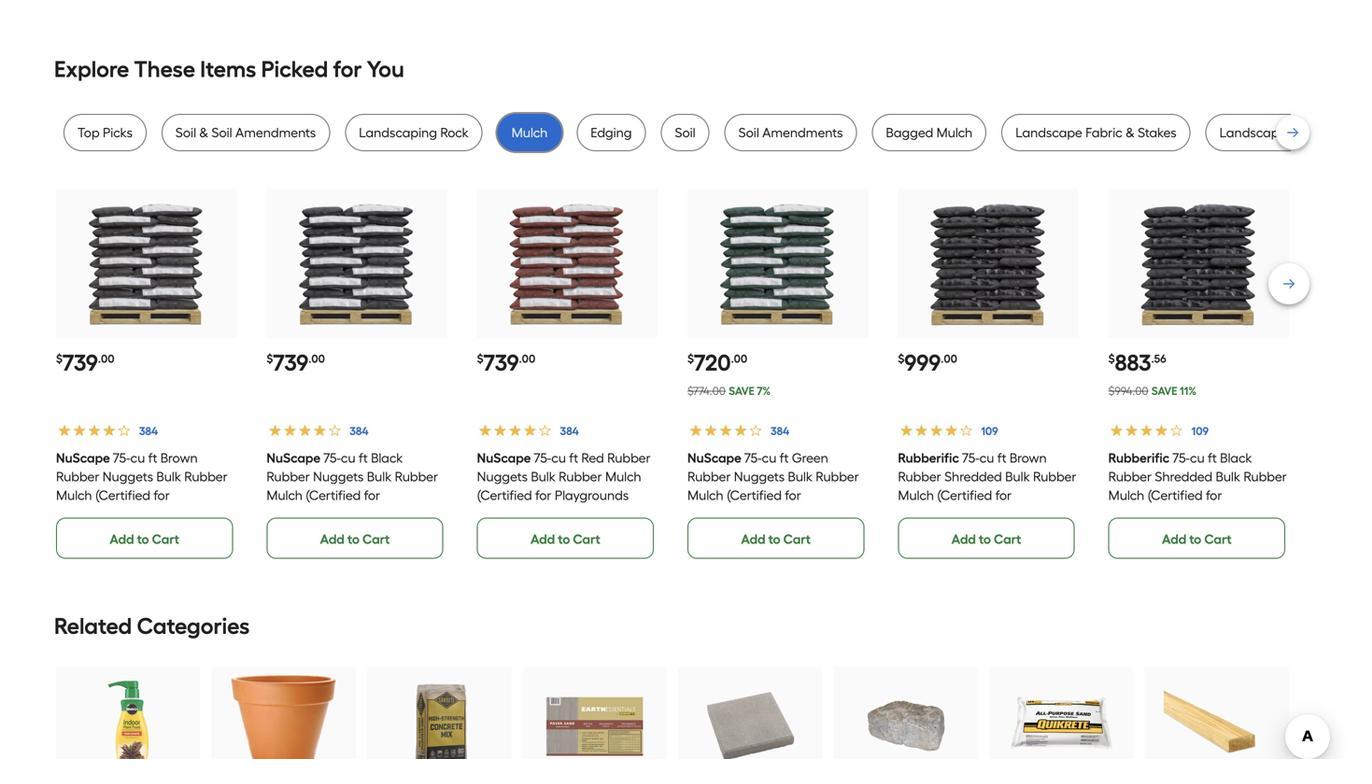 Task type: vqa. For each thing, say whether or not it's contained in the screenshot.
Brown
yes



Task type: locate. For each thing, give the bounding box(es) containing it.
to inside 720 list item
[[769, 531, 781, 547]]

cu inside 75-cu ft brown rubber shredded bulk rubber mulch (certified for playgrounds ipema bulk mulch
[[980, 450, 995, 466]]

soil & soil amendments
[[176, 125, 316, 141]]

75- for 75-cu ft green rubber nuggets bulk rubber mulch (certified for playgrounds ipema bulk mulch
[[745, 450, 762, 466]]

1 nuscape from the left
[[56, 450, 110, 466]]

rubberific
[[898, 450, 960, 466], [1109, 450, 1170, 466]]

add for 75-cu ft black rubber shredded bulk rubber mulch (certified for playgrounds ipema bulk mulch
[[1163, 531, 1187, 547]]

amendments
[[236, 125, 316, 141], [763, 125, 843, 141]]

for inside 75-cu ft brown rubber nuggets bulk rubber mulch (certified for playgrounds ipema bulk mulch
[[154, 488, 170, 503]]

for for 75-cu ft red rubber nuggets bulk rubber mulch (certified for playgrounds ipema bulk mulch
[[535, 488, 552, 503]]

add for 75-cu ft brown rubber shredded bulk rubber mulch (certified for playgrounds ipema bulk mulch
[[952, 531, 976, 547]]

1 horizontal spatial edging
[[1290, 125, 1331, 141]]

0 horizontal spatial landscape
[[1016, 125, 1083, 141]]

3 .00 from the left
[[519, 352, 536, 366]]

3 $ from the left
[[477, 352, 484, 366]]

rock
[[440, 125, 469, 141]]

75- inside 75-cu ft red rubber nuggets bulk rubber mulch (certified for playgrounds ipema bulk mulch
[[534, 450, 552, 466]]

2 (certified from the left
[[306, 488, 361, 503]]

75- inside 75-cu ft brown rubber nuggets bulk rubber mulch (certified for playgrounds ipema bulk mulch
[[113, 450, 130, 466]]

0 horizontal spatial 739 list item
[[56, 189, 237, 559]]

1 horizontal spatial rubberific
[[1109, 450, 1170, 466]]

7%
[[757, 385, 771, 398]]

3 cu from the left
[[552, 450, 566, 466]]

cart inside 720 list item
[[784, 531, 811, 547]]

1 add to cart from the left
[[110, 531, 179, 547]]

playgrounds inside 75-cu ft brown rubber nuggets bulk rubber mulch (certified for playgrounds ipema bulk mulch
[[56, 506, 130, 522]]

6 75- from the left
[[1173, 450, 1190, 466]]

75-
[[113, 450, 130, 466], [324, 450, 341, 466], [534, 450, 552, 466], [745, 450, 762, 466], [962, 450, 980, 466], [1173, 450, 1190, 466]]

shredded inside 75-cu ft brown rubber shredded bulk rubber mulch (certified for playgrounds ipema bulk mulch
[[945, 469, 1003, 485]]

brown
[[161, 450, 198, 466], [1010, 450, 1047, 466]]

5 cu from the left
[[980, 450, 995, 466]]

playgrounds inside 75-cu ft red rubber nuggets bulk rubber mulch (certified for playgrounds ipema bulk mulch
[[555, 488, 629, 503]]

1 cart from the left
[[152, 531, 179, 547]]

(certified for 75-cu ft black rubber shredded bulk rubber mulch (certified for playgrounds ipema bulk mulch
[[1148, 488, 1203, 503]]

add to cart for 75-cu ft brown rubber nuggets bulk rubber mulch (certified for playgrounds ipema bulk mulch
[[110, 531, 179, 547]]

3 nuggets from the left
[[477, 469, 528, 485]]

add to cart
[[110, 531, 179, 547], [320, 531, 390, 547], [531, 531, 601, 547], [741, 531, 811, 547], [952, 531, 1022, 547], [1163, 531, 1232, 547]]

.00 inside $ 720 .00
[[731, 352, 748, 366]]

black inside 75-cu ft black rubber nuggets bulk rubber mulch (certified for playgrounds ipema bulk mulch
[[371, 450, 403, 466]]

1 add to cart link from the left
[[56, 518, 233, 559]]

brown inside 75-cu ft brown rubber shredded bulk rubber mulch (certified for playgrounds ipema bulk mulch
[[1010, 450, 1047, 466]]

nuscape inside 720 list item
[[688, 450, 742, 466]]

1 add from the left
[[110, 531, 134, 547]]

ipema inside 75-cu ft brown rubber shredded bulk rubber mulch (certified for playgrounds ipema bulk mulch
[[976, 506, 1013, 522]]

2 black from the left
[[1221, 450, 1253, 466]]

cart for 75-cu ft green rubber nuggets bulk rubber mulch (certified for playgrounds ipema bulk mulch
[[784, 531, 811, 547]]

add to cart inside 720 list item
[[741, 531, 811, 547]]

5 cart from the left
[[994, 531, 1022, 547]]

1 horizontal spatial 739
[[273, 350, 309, 377]]

add to cart inside 883 list item
[[1163, 531, 1232, 547]]

paver sand image
[[542, 673, 648, 760]]

6 (certified from the left
[[1148, 488, 1203, 503]]

ft inside 75-cu ft black rubber shredded bulk rubber mulch (certified for playgrounds ipema bulk mulch
[[1208, 450, 1217, 466]]

1 horizontal spatial 739 list item
[[267, 189, 447, 559]]

3 739 list item from the left
[[477, 189, 658, 559]]

playgrounds inside 75-cu ft brown rubber shredded bulk rubber mulch (certified for playgrounds ipema bulk mulch
[[898, 506, 973, 522]]

6 ft from the left
[[1208, 450, 1217, 466]]

mulch
[[512, 125, 548, 141], [937, 125, 973, 141], [605, 469, 642, 485], [56, 488, 92, 503], [267, 488, 303, 503], [688, 488, 724, 503], [898, 488, 934, 503], [1109, 488, 1145, 503], [546, 506, 582, 522], [56, 525, 92, 541], [267, 525, 303, 541], [688, 525, 724, 541], [898, 525, 934, 541], [1109, 525, 1145, 541]]

save left 7%
[[729, 385, 755, 398]]

& right fabric
[[1126, 125, 1135, 141]]

739
[[63, 350, 98, 377], [273, 350, 309, 377], [484, 350, 519, 377]]

nuscape 75-cu ft red rubber nuggets bulk rubber mulch (certified for playgrounds ipema bulk mulch image
[[495, 191, 640, 336]]

bulk
[[156, 469, 181, 485], [367, 469, 392, 485], [531, 469, 556, 485], [788, 469, 813, 485], [1006, 469, 1030, 485], [1216, 469, 1241, 485], [174, 506, 199, 522], [385, 506, 409, 522], [518, 506, 543, 522], [806, 506, 831, 522], [1016, 506, 1041, 522], [1227, 506, 1252, 522]]

save inside 883 list item
[[1152, 385, 1178, 398]]

3 soil from the left
[[675, 125, 696, 141]]

add to cart link for 75-cu ft black rubber nuggets bulk rubber mulch (certified for playgrounds ipema bulk mulch
[[267, 518, 444, 559]]

2 horizontal spatial 739 list item
[[477, 189, 658, 559]]

4 ft from the left
[[780, 450, 789, 466]]

ft inside 75-cu ft brown rubber shredded bulk rubber mulch (certified for playgrounds ipema bulk mulch
[[998, 450, 1007, 466]]

rubber
[[608, 450, 651, 466], [56, 469, 99, 485], [184, 469, 228, 485], [267, 469, 310, 485], [395, 469, 438, 485], [559, 469, 602, 485], [688, 469, 731, 485], [816, 469, 859, 485], [898, 469, 942, 485], [1034, 469, 1077, 485], [1109, 469, 1152, 485], [1244, 469, 1287, 485]]

3 ipema from the left
[[477, 506, 515, 522]]

3 add to cart link from the left
[[477, 518, 654, 559]]

75- inside 75-cu ft black rubber shredded bulk rubber mulch (certified for playgrounds ipema bulk mulch
[[1173, 450, 1190, 466]]

.00 for 75-cu ft black rubber nuggets bulk rubber mulch (certified for playgrounds ipema bulk mulch
[[309, 352, 325, 366]]

6 add from the left
[[1163, 531, 1187, 547]]

(certified for 75-cu ft brown rubber nuggets bulk rubber mulch (certified for playgrounds ipema bulk mulch
[[95, 488, 150, 503]]

5 add to cart from the left
[[952, 531, 1022, 547]]

1 $ from the left
[[56, 352, 63, 366]]

6 cart from the left
[[1205, 531, 1232, 547]]

black
[[371, 450, 403, 466], [1221, 450, 1253, 466]]

5 add to cart link from the left
[[898, 518, 1075, 559]]

nuggets inside 75-cu ft brown rubber nuggets bulk rubber mulch (certified for playgrounds ipema bulk mulch
[[103, 469, 153, 485]]

$ 739 .00 for 75-cu ft black rubber nuggets bulk rubber mulch (certified for playgrounds ipema bulk mulch
[[267, 350, 325, 377]]

.00 inside $ 999 .00
[[941, 352, 958, 366]]

6 add to cart from the left
[[1163, 531, 1232, 547]]

$
[[56, 352, 63, 366], [267, 352, 273, 366], [477, 352, 484, 366], [688, 352, 694, 366], [898, 352, 905, 366], [1109, 352, 1115, 366]]

pavers & stepping stones image
[[697, 673, 804, 760]]

ipema inside 75-cu ft black rubber shredded bulk rubber mulch (certified for playgrounds ipema bulk mulch
[[1186, 506, 1224, 522]]

75- for 75-cu ft brown rubber nuggets bulk rubber mulch (certified for playgrounds ipema bulk mulch
[[113, 450, 130, 466]]

cu inside 75-cu ft black rubber nuggets bulk rubber mulch (certified for playgrounds ipema bulk mulch
[[341, 450, 356, 466]]

add for 75-cu ft red rubber nuggets bulk rubber mulch (certified for playgrounds ipema bulk mulch
[[531, 531, 555, 547]]

landscape edging
[[1220, 125, 1331, 141]]

2 add to cart from the left
[[320, 531, 390, 547]]

2 cu from the left
[[341, 450, 356, 466]]

1 $ 739 .00 from the left
[[56, 350, 115, 377]]

1 horizontal spatial &
[[1126, 125, 1135, 141]]

playgrounds inside 75-cu ft green rubber nuggets bulk rubber mulch (certified for playgrounds ipema bulk mulch
[[688, 506, 762, 522]]

1 ft from the left
[[148, 450, 157, 466]]

ft inside 75-cu ft black rubber nuggets bulk rubber mulch (certified for playgrounds ipema bulk mulch
[[359, 450, 368, 466]]

6 to from the left
[[1190, 531, 1202, 547]]

nuggets inside 75-cu ft green rubber nuggets bulk rubber mulch (certified for playgrounds ipema bulk mulch
[[734, 469, 785, 485]]

to for 75-cu ft red rubber nuggets bulk rubber mulch (certified for playgrounds ipema bulk mulch
[[558, 531, 570, 547]]

& down items
[[199, 125, 209, 141]]

add to cart inside 999 list item
[[952, 531, 1022, 547]]

1 horizontal spatial $ 739 .00
[[267, 350, 325, 377]]

for inside 75-cu ft red rubber nuggets bulk rubber mulch (certified for playgrounds ipema bulk mulch
[[535, 488, 552, 503]]

nuggets inside 75-cu ft red rubber nuggets bulk rubber mulch (certified for playgrounds ipema bulk mulch
[[477, 469, 528, 485]]

cu inside 75-cu ft red rubber nuggets bulk rubber mulch (certified for playgrounds ipema bulk mulch
[[552, 450, 566, 466]]

2 739 from the left
[[273, 350, 309, 377]]

739 list item
[[56, 189, 237, 559], [267, 189, 447, 559], [477, 189, 658, 559]]

for inside 75-cu ft black rubber shredded bulk rubber mulch (certified for playgrounds ipema bulk mulch
[[1206, 488, 1223, 503]]

soil
[[176, 125, 196, 141], [212, 125, 232, 141], [675, 125, 696, 141], [739, 125, 760, 141]]

to for 75-cu ft black rubber nuggets bulk rubber mulch (certified for playgrounds ipema bulk mulch
[[348, 531, 360, 547]]

nuggets
[[103, 469, 153, 485], [313, 469, 364, 485], [477, 469, 528, 485], [734, 469, 785, 485]]

75-cu ft black rubber nuggets bulk rubber mulch (certified for playgrounds ipema bulk mulch
[[267, 450, 438, 541]]

related categories
[[54, 613, 250, 640]]

save inside 720 list item
[[729, 385, 755, 398]]

add to cart link for 75-cu ft red rubber nuggets bulk rubber mulch (certified for playgrounds ipema bulk mulch
[[477, 518, 654, 559]]

3 739 from the left
[[484, 350, 519, 377]]

1 landscape from the left
[[1016, 125, 1083, 141]]

(certified
[[95, 488, 150, 503], [306, 488, 361, 503], [477, 488, 532, 503], [727, 488, 782, 503], [938, 488, 993, 503], [1148, 488, 1203, 503]]

landscape fabric & stakes
[[1016, 125, 1177, 141]]

2 amendments from the left
[[763, 125, 843, 141]]

cart for 75-cu ft brown rubber nuggets bulk rubber mulch (certified for playgrounds ipema bulk mulch
[[152, 531, 179, 547]]

5 ipema from the left
[[976, 506, 1013, 522]]

4 .00 from the left
[[731, 352, 748, 366]]

(certified inside 75-cu ft red rubber nuggets bulk rubber mulch (certified for playgrounds ipema bulk mulch
[[477, 488, 532, 503]]

black inside 75-cu ft black rubber shredded bulk rubber mulch (certified for playgrounds ipema bulk mulch
[[1221, 450, 1253, 466]]

3 to from the left
[[558, 531, 570, 547]]

4 $ from the left
[[688, 352, 694, 366]]

2 add from the left
[[320, 531, 345, 547]]

stakes
[[1138, 125, 1177, 141]]

2 horizontal spatial 739
[[484, 350, 519, 377]]

2 nuscape from the left
[[267, 450, 321, 466]]

rubberific inside 999 list item
[[898, 450, 960, 466]]

cart inside 883 list item
[[1205, 531, 1232, 547]]

2 nuggets from the left
[[313, 469, 364, 485]]

11%
[[1180, 385, 1197, 398]]

6 add to cart link from the left
[[1109, 518, 1286, 559]]

75-cu ft brown rubber nuggets bulk rubber mulch (certified for playgrounds ipema bulk mulch
[[56, 450, 228, 541]]

4 add from the left
[[741, 531, 766, 547]]

1 horizontal spatial black
[[1221, 450, 1253, 466]]

$ 883 .56
[[1109, 350, 1167, 377]]

3 (certified from the left
[[477, 488, 532, 503]]

5 to from the left
[[979, 531, 991, 547]]

1 cu from the left
[[130, 450, 145, 466]]

add for 75-cu ft brown rubber nuggets bulk rubber mulch (certified for playgrounds ipema bulk mulch
[[110, 531, 134, 547]]

cart
[[152, 531, 179, 547], [363, 531, 390, 547], [573, 531, 601, 547], [784, 531, 811, 547], [994, 531, 1022, 547], [1205, 531, 1232, 547]]

2 .00 from the left
[[309, 352, 325, 366]]

2 ipema from the left
[[344, 506, 381, 522]]

0 horizontal spatial black
[[371, 450, 403, 466]]

add to cart link for 75-cu ft brown rubber shredded bulk rubber mulch (certified for playgrounds ipema bulk mulch
[[898, 518, 1075, 559]]

ft for 75-cu ft green rubber nuggets bulk rubber mulch (certified for playgrounds ipema bulk mulch
[[780, 450, 789, 466]]

75-cu ft black rubber shredded bulk rubber mulch (certified for playgrounds ipema bulk mulch
[[1109, 450, 1287, 541]]

to
[[137, 531, 149, 547], [348, 531, 360, 547], [558, 531, 570, 547], [769, 531, 781, 547], [979, 531, 991, 547], [1190, 531, 1202, 547]]

4 75- from the left
[[745, 450, 762, 466]]

add to cart link for 75-cu ft black rubber shredded bulk rubber mulch (certified for playgrounds ipema bulk mulch
[[1109, 518, 1286, 559]]

1 nuggets from the left
[[103, 469, 153, 485]]

2 75- from the left
[[324, 450, 341, 466]]

1 horizontal spatial landscape
[[1220, 125, 1287, 141]]

1 horizontal spatial amendments
[[763, 125, 843, 141]]

retaining wall block image
[[853, 673, 959, 760]]

5 .00 from the left
[[941, 352, 958, 366]]

rubberific 75-cu ft black rubber shredded bulk rubber mulch (certified for playgrounds ipema bulk mulch image
[[1127, 191, 1272, 336]]

3 $ 739 .00 from the left
[[477, 350, 536, 377]]

0 horizontal spatial edging
[[591, 125, 632, 141]]

&
[[199, 125, 209, 141], [1126, 125, 1135, 141]]

1 & from the left
[[199, 125, 209, 141]]

0 horizontal spatial &
[[199, 125, 209, 141]]

4 cart from the left
[[784, 531, 811, 547]]

1 739 from the left
[[63, 350, 98, 377]]

883 list item
[[1109, 189, 1290, 559]]

explore these items picked for you
[[54, 56, 404, 83]]

top picks
[[78, 125, 133, 141]]

1 shredded from the left
[[945, 469, 1003, 485]]

0 horizontal spatial brown
[[161, 450, 198, 466]]

add to cart link for 75-cu ft green rubber nuggets bulk rubber mulch (certified for playgrounds ipema bulk mulch
[[688, 518, 865, 559]]

add to cart link
[[56, 518, 233, 559], [267, 518, 444, 559], [477, 518, 654, 559], [688, 518, 865, 559], [898, 518, 1075, 559], [1109, 518, 1286, 559]]

add inside 999 list item
[[952, 531, 976, 547]]

1 soil from the left
[[176, 125, 196, 141]]

ipema inside 75-cu ft green rubber nuggets bulk rubber mulch (certified for playgrounds ipema bulk mulch
[[765, 506, 803, 522]]

1 black from the left
[[371, 450, 403, 466]]

.00
[[98, 352, 115, 366], [309, 352, 325, 366], [519, 352, 536, 366], [731, 352, 748, 366], [941, 352, 958, 366]]

3 nuscape from the left
[[477, 450, 531, 466]]

add to cart link inside 720 list item
[[688, 518, 865, 559]]

4 cu from the left
[[762, 450, 777, 466]]

ipema for 75-cu ft brown rubber shredded bulk rubber mulch (certified for playgrounds ipema bulk mulch
[[976, 506, 1013, 522]]

5 add from the left
[[952, 531, 976, 547]]

4 nuscape from the left
[[688, 450, 742, 466]]

4 nuggets from the left
[[734, 469, 785, 485]]

brown inside 75-cu ft brown rubber nuggets bulk rubber mulch (certified for playgrounds ipema bulk mulch
[[161, 450, 198, 466]]

(certified inside 75-cu ft black rubber nuggets bulk rubber mulch (certified for playgrounds ipema bulk mulch
[[306, 488, 361, 503]]

(certified inside 75-cu ft brown rubber nuggets bulk rubber mulch (certified for playgrounds ipema bulk mulch
[[95, 488, 150, 503]]

$ 739 .00
[[56, 350, 115, 377], [267, 350, 325, 377], [477, 350, 536, 377]]

(certified inside 75-cu ft black rubber shredded bulk rubber mulch (certified for playgrounds ipema bulk mulch
[[1148, 488, 1203, 503]]

add for 75-cu ft green rubber nuggets bulk rubber mulch (certified for playgrounds ipema bulk mulch
[[741, 531, 766, 547]]

soil for soil & soil amendments
[[176, 125, 196, 141]]

add inside 883 list item
[[1163, 531, 1187, 547]]

rubberific inside 883 list item
[[1109, 450, 1170, 466]]

2 ft from the left
[[359, 450, 368, 466]]

black for nuggets
[[371, 450, 403, 466]]

75- for 75-cu ft black rubber nuggets bulk rubber mulch (certified for playgrounds ipema bulk mulch
[[324, 450, 341, 466]]

.00 for 75-cu ft brown rubber nuggets bulk rubber mulch (certified for playgrounds ipema bulk mulch
[[98, 352, 115, 366]]

2 add to cart link from the left
[[267, 518, 444, 559]]

2 horizontal spatial $ 739 .00
[[477, 350, 536, 377]]

.56
[[1152, 352, 1167, 366]]

for inside 75-cu ft brown rubber shredded bulk rubber mulch (certified for playgrounds ipema bulk mulch
[[996, 488, 1012, 503]]

save
[[729, 385, 755, 398], [1152, 385, 1178, 398]]

1 horizontal spatial brown
[[1010, 450, 1047, 466]]

ipema inside 75-cu ft brown rubber nuggets bulk rubber mulch (certified for playgrounds ipema bulk mulch
[[133, 506, 171, 522]]

1 horizontal spatial shredded
[[1155, 469, 1213, 485]]

4 (certified from the left
[[727, 488, 782, 503]]

6 $ from the left
[[1109, 352, 1115, 366]]

0 horizontal spatial save
[[729, 385, 755, 398]]

nuggets inside 75-cu ft black rubber nuggets bulk rubber mulch (certified for playgrounds ipema bulk mulch
[[313, 469, 364, 485]]

landscape for landscape edging
[[1220, 125, 1287, 141]]

ft inside 75-cu ft brown rubber nuggets bulk rubber mulch (certified for playgrounds ipema bulk mulch
[[148, 450, 157, 466]]

2 edging from the left
[[1290, 125, 1331, 141]]

cu inside 75-cu ft black rubber shredded bulk rubber mulch (certified for playgrounds ipema bulk mulch
[[1190, 450, 1205, 466]]

75- inside 75-cu ft green rubber nuggets bulk rubber mulch (certified for playgrounds ipema bulk mulch
[[745, 450, 762, 466]]

nuscape 75-cu ft green rubber nuggets bulk rubber mulch (certified for playgrounds ipema bulk mulch image
[[706, 191, 850, 336]]

0 horizontal spatial rubberific
[[898, 450, 960, 466]]

75- for 75-cu ft brown rubber shredded bulk rubber mulch (certified for playgrounds ipema bulk mulch
[[962, 450, 980, 466]]

2 save from the left
[[1152, 385, 1178, 398]]

cu inside 75-cu ft green rubber nuggets bulk rubber mulch (certified for playgrounds ipema bulk mulch
[[762, 450, 777, 466]]

related categories heading
[[54, 608, 1291, 645]]

playgrounds for 75-cu ft black rubber shredded bulk rubber mulch (certified for playgrounds ipema bulk mulch
[[1109, 506, 1183, 522]]

edging
[[591, 125, 632, 141], [1290, 125, 1331, 141]]

2 brown from the left
[[1010, 450, 1047, 466]]

ft inside 75-cu ft red rubber nuggets bulk rubber mulch (certified for playgrounds ipema bulk mulch
[[569, 450, 579, 466]]

cu for 75-cu ft brown rubber shredded bulk rubber mulch (certified for playgrounds ipema bulk mulch
[[980, 450, 995, 466]]

3 add to cart from the left
[[531, 531, 601, 547]]

to inside 883 list item
[[1190, 531, 1202, 547]]

shredded
[[945, 469, 1003, 485], [1155, 469, 1213, 485]]

4 add to cart link from the left
[[688, 518, 865, 559]]

75-cu ft brown rubber shredded bulk rubber mulch (certified for playgrounds ipema bulk mulch
[[898, 450, 1077, 541]]

1 horizontal spatial save
[[1152, 385, 1178, 398]]

cu
[[130, 450, 145, 466], [341, 450, 356, 466], [552, 450, 566, 466], [762, 450, 777, 466], [980, 450, 995, 466], [1190, 450, 1205, 466]]

for inside 75-cu ft black rubber nuggets bulk rubber mulch (certified for playgrounds ipema bulk mulch
[[364, 488, 380, 503]]

ipema inside 75-cu ft black rubber nuggets bulk rubber mulch (certified for playgrounds ipema bulk mulch
[[344, 506, 381, 522]]

6 cu from the left
[[1190, 450, 1205, 466]]

2 cart from the left
[[363, 531, 390, 547]]

black for shredded
[[1221, 450, 1253, 466]]

add to cart link inside 999 list item
[[898, 518, 1075, 559]]

2 $ from the left
[[267, 352, 273, 366]]

$ for 75-cu ft red rubber nuggets bulk rubber mulch (certified for playgrounds ipema bulk mulch
[[477, 352, 484, 366]]

1 75- from the left
[[113, 450, 130, 466]]

(certified inside 75-cu ft green rubber nuggets bulk rubber mulch (certified for playgrounds ipema bulk mulch
[[727, 488, 782, 503]]

1 save from the left
[[729, 385, 755, 398]]

2 landscape from the left
[[1220, 125, 1287, 141]]

75- inside 75-cu ft black rubber nuggets bulk rubber mulch (certified for playgrounds ipema bulk mulch
[[324, 450, 341, 466]]

picks
[[103, 125, 133, 141]]

cart inside 999 list item
[[994, 531, 1022, 547]]

ft inside 75-cu ft green rubber nuggets bulk rubber mulch (certified for playgrounds ipema bulk mulch
[[780, 450, 789, 466]]

(certified inside 75-cu ft brown rubber shredded bulk rubber mulch (certified for playgrounds ipema bulk mulch
[[938, 488, 993, 503]]

2 $ 739 .00 from the left
[[267, 350, 325, 377]]

0 horizontal spatial shredded
[[945, 469, 1003, 485]]

bagged
[[886, 125, 934, 141]]

1 to from the left
[[137, 531, 149, 547]]

nuscape for 75-cu ft red rubber nuggets bulk rubber mulch (certified for playgrounds ipema bulk mulch
[[477, 450, 531, 466]]

$ inside $ 999 .00
[[898, 352, 905, 366]]

1 ipema from the left
[[133, 506, 171, 522]]

3 75- from the left
[[534, 450, 552, 466]]

playgrounds
[[555, 488, 629, 503], [56, 506, 130, 522], [267, 506, 341, 522], [688, 506, 762, 522], [898, 506, 973, 522], [1109, 506, 1183, 522]]

ft
[[148, 450, 157, 466], [359, 450, 368, 466], [569, 450, 579, 466], [780, 450, 789, 466], [998, 450, 1007, 466], [1208, 450, 1217, 466]]

playgrounds inside 75-cu ft black rubber nuggets bulk rubber mulch (certified for playgrounds ipema bulk mulch
[[267, 506, 341, 522]]

related
[[54, 613, 132, 640]]

rubberific for 75-cu ft brown rubber shredded bulk rubber mulch (certified for playgrounds ipema bulk mulch
[[898, 450, 960, 466]]

1 (certified from the left
[[95, 488, 150, 503]]

for inside 75-cu ft green rubber nuggets bulk rubber mulch (certified for playgrounds ipema bulk mulch
[[785, 488, 802, 503]]

ipema inside 75-cu ft red rubber nuggets bulk rubber mulch (certified for playgrounds ipema bulk mulch
[[477, 506, 515, 522]]

landscaping rock
[[359, 125, 469, 141]]

999 list item
[[898, 189, 1079, 559]]

6 ipema from the left
[[1186, 506, 1224, 522]]

add inside 720 list item
[[741, 531, 766, 547]]

top
[[78, 125, 100, 141]]

2 rubberific from the left
[[1109, 450, 1170, 466]]

3 ft from the left
[[569, 450, 579, 466]]

nuscape
[[56, 450, 110, 466], [267, 450, 321, 466], [477, 450, 531, 466], [688, 450, 742, 466]]

0 horizontal spatial 739
[[63, 350, 98, 377]]

2 shredded from the left
[[1155, 469, 1213, 485]]

4 soil from the left
[[739, 125, 760, 141]]

for
[[333, 56, 362, 83], [154, 488, 170, 503], [364, 488, 380, 503], [535, 488, 552, 503], [785, 488, 802, 503], [996, 488, 1012, 503], [1206, 488, 1223, 503]]

4 to from the left
[[769, 531, 781, 547]]

save left 11%
[[1152, 385, 1178, 398]]

0 horizontal spatial $ 739 .00
[[56, 350, 115, 377]]

for for 75-cu ft green rubber nuggets bulk rubber mulch (certified for playgrounds ipema bulk mulch
[[785, 488, 802, 503]]

0 horizontal spatial amendments
[[236, 125, 316, 141]]

shredded inside 75-cu ft black rubber shredded bulk rubber mulch (certified for playgrounds ipema bulk mulch
[[1155, 469, 1213, 485]]

playgrounds inside 75-cu ft black rubber shredded bulk rubber mulch (certified for playgrounds ipema bulk mulch
[[1109, 506, 1183, 522]]

ipema
[[133, 506, 171, 522], [344, 506, 381, 522], [477, 506, 515, 522], [765, 506, 803, 522], [976, 506, 1013, 522], [1186, 506, 1224, 522]]

5 $ from the left
[[898, 352, 905, 366]]

4 add to cart from the left
[[741, 531, 811, 547]]

nuscape for 75-cu ft brown rubber nuggets bulk rubber mulch (certified for playgrounds ipema bulk mulch
[[56, 450, 110, 466]]

to inside 999 list item
[[979, 531, 991, 547]]

.00 for 75-cu ft brown rubber shredded bulk rubber mulch (certified for playgrounds ipema bulk mulch
[[941, 352, 958, 366]]

nuggets for brown
[[103, 469, 153, 485]]

$ 739 .00 for 75-cu ft brown rubber nuggets bulk rubber mulch (certified for playgrounds ipema bulk mulch
[[56, 350, 115, 377]]

add
[[110, 531, 134, 547], [320, 531, 345, 547], [531, 531, 555, 547], [741, 531, 766, 547], [952, 531, 976, 547], [1163, 531, 1187, 547]]

green
[[792, 450, 829, 466]]

75- inside 75-cu ft brown rubber shredded bulk rubber mulch (certified for playgrounds ipema bulk mulch
[[962, 450, 980, 466]]

cu inside 75-cu ft brown rubber nuggets bulk rubber mulch (certified for playgrounds ipema bulk mulch
[[130, 450, 145, 466]]

75- for 75-cu ft red rubber nuggets bulk rubber mulch (certified for playgrounds ipema bulk mulch
[[534, 450, 552, 466]]

add to cart link inside 883 list item
[[1109, 518, 1286, 559]]

landscape
[[1016, 125, 1083, 141], [1220, 125, 1287, 141]]



Task type: describe. For each thing, give the bounding box(es) containing it.
for for 75-cu ft black rubber shredded bulk rubber mulch (certified for playgrounds ipema bulk mulch
[[1206, 488, 1223, 503]]

1 739 list item from the left
[[56, 189, 237, 559]]

$ for 75-cu ft brown rubber shredded bulk rubber mulch (certified for playgrounds ipema bulk mulch
[[898, 352, 905, 366]]

soil amendments
[[739, 125, 843, 141]]

2 739 list item from the left
[[267, 189, 447, 559]]

2 soil from the left
[[212, 125, 232, 141]]

$ 739 .00 for 75-cu ft red rubber nuggets bulk rubber mulch (certified for playgrounds ipema bulk mulch
[[477, 350, 536, 377]]

75- for 75-cu ft black rubber shredded bulk rubber mulch (certified for playgrounds ipema bulk mulch
[[1173, 450, 1190, 466]]

720
[[694, 350, 731, 377]]

explore
[[54, 56, 129, 83]]

(certified for 75-cu ft brown rubber shredded bulk rubber mulch (certified for playgrounds ipema bulk mulch
[[938, 488, 993, 503]]

ipema for 75-cu ft brown rubber nuggets bulk rubber mulch (certified for playgrounds ipema bulk mulch
[[133, 506, 171, 522]]

playgrounds for 75-cu ft brown rubber shredded bulk rubber mulch (certified for playgrounds ipema bulk mulch
[[898, 506, 973, 522]]

ft for 75-cu ft red rubber nuggets bulk rubber mulch (certified for playgrounds ipema bulk mulch
[[569, 450, 579, 466]]

(certified for 75-cu ft black rubber nuggets bulk rubber mulch (certified for playgrounds ipema bulk mulch
[[306, 488, 361, 503]]

ipema for 75-cu ft green rubber nuggets bulk rubber mulch (certified for playgrounds ipema bulk mulch
[[765, 506, 803, 522]]

720 list item
[[688, 189, 868, 559]]

75-cu ft green rubber nuggets bulk rubber mulch (certified for playgrounds ipema bulk mulch
[[688, 450, 859, 541]]

ipema for 75-cu ft black rubber shredded bulk rubber mulch (certified for playgrounds ipema bulk mulch
[[1186, 506, 1224, 522]]

739 for 75-cu ft brown rubber nuggets bulk rubber mulch (certified for playgrounds ipema bulk mulch
[[63, 350, 98, 377]]

ft for 75-cu ft brown rubber nuggets bulk rubber mulch (certified for playgrounds ipema bulk mulch
[[148, 450, 157, 466]]

bagged mulch
[[886, 125, 973, 141]]

to for 75-cu ft brown rubber nuggets bulk rubber mulch (certified for playgrounds ipema bulk mulch
[[137, 531, 149, 547]]

nuscape 75-cu ft black rubber nuggets bulk rubber mulch (certified for playgrounds ipema bulk mulch image
[[285, 191, 429, 336]]

pressure treated lumber image
[[1164, 673, 1271, 760]]

$ inside $ 720 .00
[[688, 352, 694, 366]]

nuscape for 75-cu ft green rubber nuggets bulk rubber mulch (certified for playgrounds ipema bulk mulch
[[688, 450, 742, 466]]

brown for 999
[[1010, 450, 1047, 466]]

red
[[582, 450, 604, 466]]

739 for 75-cu ft red rubber nuggets bulk rubber mulch (certified for playgrounds ipema bulk mulch
[[484, 350, 519, 377]]

$ 999 .00
[[898, 350, 958, 377]]

1 edging from the left
[[591, 125, 632, 141]]

(certified for 75-cu ft red rubber nuggets bulk rubber mulch (certified for playgrounds ipema bulk mulch
[[477, 488, 532, 503]]

ft for 75-cu ft brown rubber shredded bulk rubber mulch (certified for playgrounds ipema bulk mulch
[[998, 450, 1007, 466]]

playgrounds for 75-cu ft black rubber nuggets bulk rubber mulch (certified for playgrounds ipema bulk mulch
[[267, 506, 341, 522]]

landscape for landscape fabric & stakes
[[1016, 125, 1083, 141]]

$774.00
[[688, 385, 726, 398]]

these
[[134, 56, 195, 83]]

add for 75-cu ft black rubber nuggets bulk rubber mulch (certified for playgrounds ipema bulk mulch
[[320, 531, 345, 547]]

75-cu ft red rubber nuggets bulk rubber mulch (certified for playgrounds ipema bulk mulch
[[477, 450, 651, 522]]

nuggets for red
[[477, 469, 528, 485]]

$ 720 .00
[[688, 350, 748, 377]]

add to cart for 75-cu ft green rubber nuggets bulk rubber mulch (certified for playgrounds ipema bulk mulch
[[741, 531, 811, 547]]

add to cart for 75-cu ft black rubber nuggets bulk rubber mulch (certified for playgrounds ipema bulk mulch
[[320, 531, 390, 547]]

rubberific 75-cu ft brown rubber shredded bulk rubber mulch (certified for playgrounds ipema bulk mulch image
[[916, 191, 1061, 336]]

fabric
[[1086, 125, 1123, 141]]

for for 75-cu ft brown rubber shredded bulk rubber mulch (certified for playgrounds ipema bulk mulch
[[996, 488, 1012, 503]]

$ for 75-cu ft black rubber nuggets bulk rubber mulch (certified for playgrounds ipema bulk mulch
[[267, 352, 273, 366]]

$994.00
[[1109, 385, 1149, 398]]

$ inside $ 883 .56
[[1109, 352, 1115, 366]]

concrete aggregates image
[[1009, 673, 1115, 760]]

nuscape 75-cu ft brown rubber nuggets bulk rubber mulch (certified for playgrounds ipema bulk mulch image
[[74, 191, 219, 336]]

cart for 75-cu ft brown rubber shredded bulk rubber mulch (certified for playgrounds ipema bulk mulch
[[994, 531, 1022, 547]]

concrete, cement & stucco mixes image
[[386, 673, 493, 760]]

playgrounds for 75-cu ft green rubber nuggets bulk rubber mulch (certified for playgrounds ipema bulk mulch
[[688, 506, 762, 522]]

pots & planters image
[[231, 673, 337, 760]]

save for 720
[[729, 385, 755, 398]]

ipema for 75-cu ft black rubber nuggets bulk rubber mulch (certified for playgrounds ipema bulk mulch
[[344, 506, 381, 522]]

soil for soil
[[675, 125, 696, 141]]

plant food image
[[75, 673, 182, 760]]

brown for 739
[[161, 450, 198, 466]]

cart for 75-cu ft black rubber nuggets bulk rubber mulch (certified for playgrounds ipema bulk mulch
[[363, 531, 390, 547]]

shredded for brown
[[945, 469, 1003, 485]]

for for 75-cu ft brown rubber nuggets bulk rubber mulch (certified for playgrounds ipema bulk mulch
[[154, 488, 170, 503]]

cu for 75-cu ft black rubber nuggets bulk rubber mulch (certified for playgrounds ipema bulk mulch
[[341, 450, 356, 466]]

739 for 75-cu ft black rubber nuggets bulk rubber mulch (certified for playgrounds ipema bulk mulch
[[273, 350, 309, 377]]

cu for 75-cu ft black rubber shredded bulk rubber mulch (certified for playgrounds ipema bulk mulch
[[1190, 450, 1205, 466]]

cu for 75-cu ft red rubber nuggets bulk rubber mulch (certified for playgrounds ipema bulk mulch
[[552, 450, 566, 466]]

$994.00 save 11%
[[1109, 385, 1197, 398]]

ft for 75-cu ft black rubber shredded bulk rubber mulch (certified for playgrounds ipema bulk mulch
[[1208, 450, 1217, 466]]

to for 75-cu ft black rubber shredded bulk rubber mulch (certified for playgrounds ipema bulk mulch
[[1190, 531, 1202, 547]]

nuggets for green
[[734, 469, 785, 485]]

landscaping
[[359, 125, 437, 141]]

ipema for 75-cu ft red rubber nuggets bulk rubber mulch (certified for playgrounds ipema bulk mulch
[[477, 506, 515, 522]]

items
[[200, 56, 256, 83]]

2 & from the left
[[1126, 125, 1135, 141]]

add to cart link for 75-cu ft brown rubber nuggets bulk rubber mulch (certified for playgrounds ipema bulk mulch
[[56, 518, 233, 559]]

ft for 75-cu ft black rubber nuggets bulk rubber mulch (certified for playgrounds ipema bulk mulch
[[359, 450, 368, 466]]

add to cart for 75-cu ft brown rubber shredded bulk rubber mulch (certified for playgrounds ipema bulk mulch
[[952, 531, 1022, 547]]

883
[[1115, 350, 1152, 377]]

rubberific for 75-cu ft black rubber shredded bulk rubber mulch (certified for playgrounds ipema bulk mulch
[[1109, 450, 1170, 466]]

add to cart for 75-cu ft red rubber nuggets bulk rubber mulch (certified for playgrounds ipema bulk mulch
[[531, 531, 601, 547]]

add to cart for 75-cu ft black rubber shredded bulk rubber mulch (certified for playgrounds ipema bulk mulch
[[1163, 531, 1232, 547]]

cart for 75-cu ft red rubber nuggets bulk rubber mulch (certified for playgrounds ipema bulk mulch
[[573, 531, 601, 547]]

picked
[[261, 56, 328, 83]]

cu for 75-cu ft brown rubber nuggets bulk rubber mulch (certified for playgrounds ipema bulk mulch
[[130, 450, 145, 466]]

(certified for 75-cu ft green rubber nuggets bulk rubber mulch (certified for playgrounds ipema bulk mulch
[[727, 488, 782, 503]]

$ for 75-cu ft brown rubber nuggets bulk rubber mulch (certified for playgrounds ipema bulk mulch
[[56, 352, 63, 366]]

nuggets for black
[[313, 469, 364, 485]]

cu for 75-cu ft green rubber nuggets bulk rubber mulch (certified for playgrounds ipema bulk mulch
[[762, 450, 777, 466]]

soil for soil amendments
[[739, 125, 760, 141]]

categories
[[137, 613, 250, 640]]

nuscape for 75-cu ft black rubber nuggets bulk rubber mulch (certified for playgrounds ipema bulk mulch
[[267, 450, 321, 466]]

cart for 75-cu ft black rubber shredded bulk rubber mulch (certified for playgrounds ipema bulk mulch
[[1205, 531, 1232, 547]]

to for 75-cu ft brown rubber shredded bulk rubber mulch (certified for playgrounds ipema bulk mulch
[[979, 531, 991, 547]]

playgrounds for 75-cu ft brown rubber nuggets bulk rubber mulch (certified for playgrounds ipema bulk mulch
[[56, 506, 130, 522]]

999
[[905, 350, 941, 377]]

1 amendments from the left
[[236, 125, 316, 141]]

$774.00 save 7%
[[688, 385, 771, 398]]

.00 for 75-cu ft red rubber nuggets bulk rubber mulch (certified for playgrounds ipema bulk mulch
[[519, 352, 536, 366]]

to for 75-cu ft green rubber nuggets bulk rubber mulch (certified for playgrounds ipema bulk mulch
[[769, 531, 781, 547]]

you
[[367, 56, 404, 83]]

save for 883
[[1152, 385, 1178, 398]]

playgrounds for 75-cu ft red rubber nuggets bulk rubber mulch (certified for playgrounds ipema bulk mulch
[[555, 488, 629, 503]]

shredded for black
[[1155, 469, 1213, 485]]



